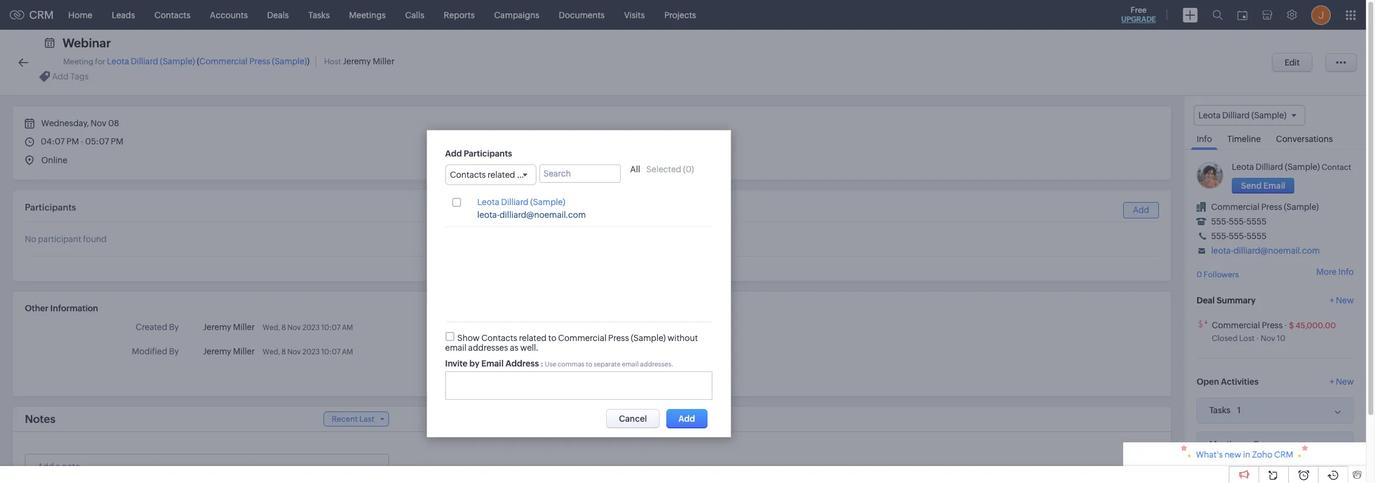 Task type: locate. For each thing, give the bounding box(es) containing it.
1 vertical spatial info
[[1339, 267, 1354, 277]]

2 jeremy miller from the top
[[203, 347, 255, 356]]

0 left followers
[[1197, 270, 1202, 279]]

0 horizontal spatial related
[[488, 170, 515, 179]]

0 vertical spatial leota dilliard (sample) link
[[107, 56, 195, 66]]

0 horizontal spatial pm
[[66, 137, 79, 146]]

(
[[197, 56, 199, 66], [683, 164, 686, 174]]

info right more
[[1339, 267, 1354, 277]]

press
[[249, 56, 270, 66], [577, 170, 598, 179], [1262, 202, 1282, 212], [1262, 320, 1283, 330], [608, 333, 629, 343]]

dilliard down contacts related to commercial press (sample) field
[[501, 197, 529, 207]]

tasks
[[308, 10, 330, 20]]

upgrade
[[1122, 15, 1156, 24]]

2 vertical spatial contacts
[[481, 333, 517, 343]]

2 + new from the top
[[1330, 377, 1354, 386]]

1 horizontal spatial crm
[[1274, 450, 1294, 459]]

pm left -
[[66, 137, 79, 146]]

crm left home 'link'
[[29, 8, 54, 21]]

0 vertical spatial by
[[169, 322, 179, 332]]

commercial press (sample) link up leota-dilliard@noemail.com
[[1211, 202, 1319, 212]]

1 vertical spatial crm
[[1274, 450, 1294, 459]]

0 vertical spatial wed,
[[263, 324, 280, 332]]

contacts inside contacts related to commercial press (sample) field
[[450, 170, 486, 179]]

5555 down commercial press (sample)
[[1247, 217, 1267, 227]]

leota-
[[477, 210, 500, 220], [1211, 246, 1234, 256]]

leota down timeline
[[1232, 162, 1254, 172]]

add inside 'link'
[[1133, 205, 1150, 215]]

search element
[[1205, 0, 1230, 30]]

(sample) down leota dilliard (sample) contact
[[1284, 202, 1319, 212]]

commercial press (sample) link down accounts at the top of page
[[199, 56, 307, 66]]

1 am from the top
[[342, 324, 353, 332]]

1 jeremy miller from the top
[[203, 322, 255, 332]]

wed,
[[263, 324, 280, 332], [263, 348, 280, 356]]

2 by from the top
[[169, 347, 179, 356]]

summary
[[1217, 295, 1256, 305]]

related inside field
[[488, 170, 515, 179]]

leota- inside leota dilliard (sample) leota-dilliard@noemail.com
[[477, 210, 500, 220]]

0 vertical spatial am
[[342, 324, 353, 332]]

2 horizontal spatial dilliard
[[1256, 162, 1283, 172]]

all link
[[630, 164, 640, 174]]

contacts up email
[[481, 333, 517, 343]]

555-555-5555 down commercial press (sample)
[[1211, 217, 1267, 227]]

commercial down the accounts link
[[199, 56, 248, 66]]

1 horizontal spatial dilliard
[[501, 197, 529, 207]]

0 vertical spatial +
[[1330, 295, 1335, 305]]

2 vertical spatial leota dilliard (sample) link
[[477, 197, 565, 207]]

2 new from the top
[[1336, 377, 1354, 386]]

1 vertical spatial participants
[[25, 202, 76, 212]]

contacts down add participants at the top of page
[[450, 170, 486, 179]]

1 vertical spatial + new
[[1330, 377, 1354, 386]]

commercial
[[199, 56, 248, 66], [527, 170, 575, 179], [1211, 202, 1260, 212], [1212, 320, 1260, 330], [558, 333, 607, 343]]

1 vertical spatial dilliard
[[1256, 162, 1283, 172]]

participants
[[464, 148, 512, 158], [25, 202, 76, 212]]

1 vertical spatial am
[[342, 348, 353, 356]]

(sample) inside show contacts related to commercial press (sample) without email addresses as well.
[[631, 333, 666, 343]]

1 + new from the top
[[1330, 295, 1354, 305]]

dilliard@noemail.com down commercial press (sample)
[[1234, 246, 1320, 256]]

commercial inside field
[[527, 170, 575, 179]]

leota dilliard (sample) contact
[[1232, 162, 1352, 172]]

2 wed, from the top
[[263, 348, 280, 356]]

0 vertical spatial dilliard@noemail.com
[[500, 210, 586, 220]]

1 horizontal spatial )
[[692, 164, 694, 174]]

1 vertical spatial to
[[548, 333, 557, 343]]

email up the invite
[[445, 343, 467, 352]]

1 10:07 from the top
[[321, 324, 341, 332]]

0 vertical spatial (
[[197, 56, 199, 66]]

0 vertical spatial new
[[1336, 295, 1354, 305]]

nov inside the commercial press · $ 45,000.00 closed lost · nov 10
[[1261, 334, 1276, 343]]

0 horizontal spatial dilliard@noemail.com
[[500, 210, 586, 220]]

2023 for modified by
[[302, 348, 320, 356]]

0 horizontal spatial add
[[445, 148, 462, 158]]

555-555-5555 up leota-dilliard@noemail.com
[[1211, 231, 1267, 241]]

by right created
[[169, 322, 179, 332]]

0 vertical spatial wed, 8 nov 2023 10:07 am
[[263, 324, 353, 332]]

1 vertical spatial 2023
[[302, 348, 320, 356]]

None button
[[1272, 53, 1313, 72], [1232, 178, 1295, 194], [666, 409, 707, 428], [1272, 53, 1313, 72], [1232, 178, 1295, 194], [666, 409, 707, 428]]

commercial up commas
[[558, 333, 607, 343]]

1 vertical spatial email
[[622, 360, 639, 368]]

1 vertical spatial wed, 8 nov 2023 10:07 am
[[263, 348, 353, 356]]

0 vertical spatial to
[[517, 170, 525, 179]]

2 vertical spatial jeremy
[[203, 347, 231, 356]]

commercial press · $ 45,000.00 closed lost · nov 10
[[1212, 320, 1336, 343]]

miller for created by
[[233, 322, 255, 332]]

2 5555 from the top
[[1247, 231, 1267, 241]]

by right modified
[[169, 347, 179, 356]]

related down add participants at the top of page
[[488, 170, 515, 179]]

crm right zoho
[[1274, 450, 1294, 459]]

1 horizontal spatial (
[[683, 164, 686, 174]]

commercial up leota dilliard (sample) leota-dilliard@noemail.com
[[527, 170, 575, 179]]

participants up participant
[[25, 202, 76, 212]]

leota dilliard (sample) link down conversations
[[1232, 162, 1320, 172]]

dilliard for leota dilliard (sample) leota-dilliard@noemail.com
[[501, 197, 529, 207]]

other information
[[25, 303, 98, 313]]

0 horizontal spatial info
[[1197, 134, 1212, 144]]

(sample) inside leota dilliard (sample) leota-dilliard@noemail.com
[[530, 197, 565, 207]]

created by
[[136, 322, 179, 332]]

leota down add participants at the top of page
[[477, 197, 499, 207]]

wednesday,
[[41, 118, 89, 128]]

04:07
[[41, 137, 65, 146]]

2 pm from the left
[[111, 137, 123, 146]]

press up 10
[[1262, 320, 1283, 330]]

invite
[[445, 359, 468, 368]]

leota
[[107, 56, 129, 66], [1232, 162, 1254, 172], [477, 197, 499, 207]]

1 vertical spatial miller
[[233, 322, 255, 332]]

:
[[541, 359, 543, 368]]

add for add participants
[[445, 148, 462, 158]]

1 vertical spatial 10:07
[[321, 348, 341, 356]]

+ down 45,000.00
[[1330, 377, 1335, 386]]

leota dilliard (sample) link down contacts related to commercial press (sample) field
[[477, 197, 565, 207]]

0 horizontal spatial leota
[[107, 56, 129, 66]]

1 horizontal spatial 0
[[1197, 270, 1202, 279]]

0 vertical spatial 5555
[[1247, 217, 1267, 227]]

0 vertical spatial 10:07
[[321, 324, 341, 332]]

2 2023 from the top
[[302, 348, 320, 356]]

0 horizontal spatial to
[[517, 170, 525, 179]]

leota inside leota dilliard (sample) leota-dilliard@noemail.com
[[477, 197, 499, 207]]

1 vertical spatial by
[[169, 347, 179, 356]]

deal
[[1197, 295, 1215, 305]]

2 vertical spatial dilliard
[[501, 197, 529, 207]]

contacts for contacts related to commercial press (sample)
[[450, 170, 486, 179]]

2023 for created by
[[302, 324, 320, 332]]

miller
[[373, 56, 395, 66], [233, 322, 255, 332], [233, 347, 255, 356]]

2 555-555-5555 from the top
[[1211, 231, 1267, 241]]

1 horizontal spatial ·
[[1285, 320, 1288, 330]]

commercial press (sample) link
[[199, 56, 307, 66], [1211, 202, 1319, 212]]

jeremy for created by
[[203, 322, 231, 332]]

2 vertical spatial to
[[586, 360, 592, 368]]

calls
[[405, 10, 424, 20]]

more info
[[1317, 267, 1354, 277]]

(sample) up addresses.
[[631, 333, 666, 343]]

1 vertical spatial +
[[1330, 377, 1335, 386]]

to inside 'invite by email address : use commas to separate email addresses.'
[[586, 360, 592, 368]]

to
[[517, 170, 525, 179], [548, 333, 557, 343], [586, 360, 592, 368]]

2 8 from the top
[[281, 348, 286, 356]]

0 vertical spatial + new
[[1330, 295, 1354, 305]]

deals link
[[258, 0, 299, 29]]

to right commas
[[586, 360, 592, 368]]

dilliard inside leota dilliard (sample) leota-dilliard@noemail.com
[[501, 197, 529, 207]]

dilliard for leota dilliard (sample) contact
[[1256, 162, 1283, 172]]

2 horizontal spatial leota
[[1232, 162, 1254, 172]]

0 vertical spatial 0
[[686, 164, 692, 174]]

leota-dilliard@noemail.com
[[1211, 246, 1320, 256]]

contacts inside contacts link
[[155, 10, 190, 20]]

wednesday, nov 08
[[39, 118, 119, 128]]

related right as
[[519, 333, 547, 343]]

commercial up lost
[[1212, 320, 1260, 330]]

press left the all
[[577, 170, 598, 179]]

) left host
[[307, 56, 310, 66]]

1 horizontal spatial commercial press (sample) link
[[1211, 202, 1319, 212]]

accounts
[[210, 10, 248, 20]]

0 horizontal spatial dilliard
[[131, 56, 158, 66]]

dilliard
[[131, 56, 158, 66], [1256, 162, 1283, 172], [501, 197, 529, 207]]

1 wed, from the top
[[263, 324, 280, 332]]

1 vertical spatial 8
[[281, 348, 286, 356]]

jeremy miller for created by
[[203, 322, 255, 332]]

+ new
[[1330, 295, 1354, 305], [1330, 377, 1354, 386]]

jeremy
[[343, 56, 371, 66], [203, 322, 231, 332], [203, 347, 231, 356]]

online
[[41, 155, 67, 165]]

commercial press (sample)
[[1211, 202, 1319, 212]]

0
[[686, 164, 692, 174], [1197, 270, 1202, 279]]

dilliard right for
[[131, 56, 158, 66]]

5555 up leota-dilliard@noemail.com
[[1247, 231, 1267, 241]]

) right "selected"
[[692, 164, 694, 174]]

2023
[[302, 324, 320, 332], [302, 348, 320, 356]]

use
[[545, 360, 556, 368]]

participants up contacts related to commercial press (sample) field
[[464, 148, 512, 158]]

0 vertical spatial )
[[307, 56, 310, 66]]

(sample)
[[160, 56, 195, 66], [272, 56, 307, 66], [1285, 162, 1320, 172], [599, 170, 635, 179], [530, 197, 565, 207], [1284, 202, 1319, 212], [631, 333, 666, 343]]

1 vertical spatial related
[[519, 333, 547, 343]]

home link
[[59, 0, 102, 29]]

0 horizontal spatial ·
[[1257, 334, 1259, 343]]

0 right "selected"
[[686, 164, 692, 174]]

to inside show contacts related to commercial press (sample) without email addresses as well.
[[548, 333, 557, 343]]

am
[[342, 324, 353, 332], [342, 348, 353, 356]]

0 vertical spatial ·
[[1285, 320, 1288, 330]]

commercial up leota-dilliard@noemail.com link
[[1211, 202, 1260, 212]]

0 vertical spatial 555-555-5555
[[1211, 217, 1267, 227]]

wed, 8 nov 2023 10:07 am for modified by
[[263, 348, 353, 356]]

to right well.
[[548, 333, 557, 343]]

zoho
[[1252, 450, 1273, 459]]

+ down more info link
[[1330, 295, 1335, 305]]

am for created by
[[342, 324, 353, 332]]

1 vertical spatial new
[[1336, 377, 1354, 386]]

info left timeline
[[1197, 134, 1212, 144]]

0 vertical spatial jeremy miller
[[203, 322, 255, 332]]

miller for modified by
[[233, 347, 255, 356]]

related
[[488, 170, 515, 179], [519, 333, 547, 343]]

2 horizontal spatial leota dilliard (sample) link
[[1232, 162, 1320, 172]]

timeline
[[1228, 134, 1261, 144]]

1 vertical spatial add
[[1133, 205, 1150, 215]]

modified
[[132, 347, 167, 356]]

1 vertical spatial wed,
[[263, 348, 280, 356]]

0 horizontal spatial commercial press (sample) link
[[199, 56, 307, 66]]

email
[[481, 359, 504, 368]]

leota dilliard (sample) link for leota dilliard (sample) leota-dilliard@noemail.com
[[477, 197, 565, 207]]

8
[[281, 324, 286, 332], [281, 348, 286, 356]]

to up leota dilliard (sample) leota-dilliard@noemail.com
[[517, 170, 525, 179]]

· left $ in the bottom of the page
[[1285, 320, 1288, 330]]

crm
[[29, 8, 54, 21], [1274, 450, 1294, 459]]

what's new in zoho crm link
[[1123, 442, 1366, 466]]

1 vertical spatial ·
[[1257, 334, 1259, 343]]

1 vertical spatial dilliard@noemail.com
[[1234, 246, 1320, 256]]

all
[[630, 164, 640, 174]]

1 vertical spatial 0
[[1197, 270, 1202, 279]]

lost
[[1239, 334, 1255, 343]]

0 vertical spatial dilliard
[[131, 56, 158, 66]]

search image
[[1213, 10, 1223, 20]]

found
[[83, 234, 107, 244]]

free
[[1131, 5, 1147, 15]]

1 vertical spatial jeremy
[[203, 322, 231, 332]]

wed, for modified by
[[263, 348, 280, 356]]

0 vertical spatial contacts
[[155, 10, 190, 20]]

press up leota-dilliard@noemail.com
[[1262, 202, 1282, 212]]

press up the separate
[[608, 333, 629, 343]]

0 vertical spatial participants
[[464, 148, 512, 158]]

0 horizontal spatial email
[[445, 343, 467, 352]]

dilliard@noemail.com
[[500, 210, 586, 220], [1234, 246, 1320, 256]]

( down contacts link
[[197, 56, 199, 66]]

1 horizontal spatial add
[[1133, 205, 1150, 215]]

email
[[445, 343, 467, 352], [622, 360, 639, 368]]

recent
[[332, 415, 358, 424]]

0 horizontal spatial leota-
[[477, 210, 500, 220]]

· right lost
[[1257, 334, 1259, 343]]

1 8 from the top
[[281, 324, 286, 332]]

2 wed, 8 nov 2023 10:07 am from the top
[[263, 348, 353, 356]]

2 10:07 from the top
[[321, 348, 341, 356]]

host
[[324, 57, 341, 66]]

press down deals link
[[249, 56, 270, 66]]

08
[[108, 118, 119, 128]]

projects
[[664, 10, 696, 20]]

0 vertical spatial email
[[445, 343, 467, 352]]

555-555-5555
[[1211, 217, 1267, 227], [1211, 231, 1267, 241]]

leota dilliard (sample) link right for
[[107, 56, 195, 66]]

1 vertical spatial contacts
[[450, 170, 486, 179]]

1 horizontal spatial email
[[622, 360, 639, 368]]

leota right for
[[107, 56, 129, 66]]

0 vertical spatial related
[[488, 170, 515, 179]]

8 for created by
[[281, 324, 286, 332]]

2 vertical spatial miller
[[233, 347, 255, 356]]

wed, 8 nov 2023 10:07 am for created by
[[263, 324, 353, 332]]

2 horizontal spatial to
[[586, 360, 592, 368]]

dilliard@noemail.com down contacts related to commercial press (sample)
[[500, 210, 586, 220]]

1 5555 from the top
[[1247, 217, 1267, 227]]

meetings link
[[339, 0, 396, 29]]

address
[[506, 359, 539, 368]]

(sample) down conversations
[[1285, 162, 1320, 172]]

pm down the 08
[[111, 137, 123, 146]]

0 vertical spatial add
[[445, 148, 462, 158]]

0 vertical spatial leota-
[[477, 210, 500, 220]]

04:07 pm - 05:07 pm
[[41, 137, 123, 146]]

contacts up meeting for leota dilliard (sample) ( commercial press (sample) ) at the left top of page
[[155, 10, 190, 20]]

1 horizontal spatial dilliard@noemail.com
[[1234, 246, 1320, 256]]

1 vertical spatial 5555
[[1247, 231, 1267, 241]]

2 am from the top
[[342, 348, 353, 356]]

2 + from the top
[[1330, 377, 1335, 386]]

1 horizontal spatial to
[[548, 333, 557, 343]]

0 vertical spatial commercial press (sample) link
[[199, 56, 307, 66]]

1 wed, 8 nov 2023 10:07 am from the top
[[263, 324, 353, 332]]

( right "selected"
[[683, 164, 686, 174]]

1 vertical spatial leota dilliard (sample) link
[[1232, 162, 1320, 172]]

1 by from the top
[[169, 322, 179, 332]]

(sample) left "selected"
[[599, 170, 635, 179]]

deal summary
[[1197, 295, 1256, 305]]

calendar image
[[1238, 10, 1248, 20]]

1 vertical spatial leota
[[1232, 162, 1254, 172]]

free upgrade
[[1122, 5, 1156, 24]]

dilliard down timeline
[[1256, 162, 1283, 172]]

show
[[457, 333, 480, 343]]

timeline link
[[1221, 126, 1267, 149]]

0 horizontal spatial leota dilliard (sample) link
[[107, 56, 195, 66]]

1 horizontal spatial leota dilliard (sample) link
[[477, 197, 565, 207]]

meetings
[[349, 10, 386, 20]]

leota for leota dilliard (sample) contact
[[1232, 162, 1254, 172]]

reports link
[[434, 0, 485, 29]]

1 vertical spatial commercial press (sample) link
[[1211, 202, 1319, 212]]

email right the separate
[[622, 360, 639, 368]]

1 horizontal spatial pm
[[111, 137, 123, 146]]

0 horizontal spatial participants
[[25, 202, 76, 212]]

Add a note... field
[[25, 461, 388, 473]]

(sample) down contacts related to commercial press (sample)
[[530, 197, 565, 207]]

jeremy for modified by
[[203, 347, 231, 356]]

1 2023 from the top
[[302, 324, 320, 332]]

nov
[[91, 118, 106, 128], [287, 324, 301, 332], [1261, 334, 1276, 343], [287, 348, 301, 356]]

without
[[668, 333, 698, 343]]

contacts related to commercial press (sample)
[[450, 170, 635, 179]]

wed, for created by
[[263, 324, 280, 332]]

conversations link
[[1270, 126, 1339, 149]]

1 vertical spatial )
[[692, 164, 694, 174]]

0 vertical spatial 2023
[[302, 324, 320, 332]]



Task type: describe. For each thing, give the bounding box(es) containing it.
invite by email address : use commas to separate email addresses.
[[445, 359, 674, 368]]

campaigns
[[494, 10, 539, 20]]

1 555-555-5555 from the top
[[1211, 217, 1267, 227]]

commercial press link
[[1212, 320, 1283, 330]]

meeting
[[63, 57, 93, 66]]

add for add
[[1133, 205, 1150, 215]]

(sample) down contacts link
[[160, 56, 195, 66]]

visits
[[624, 10, 645, 20]]

contacts inside show contacts related to commercial press (sample) without email addresses as well.
[[481, 333, 517, 343]]

1 vertical spatial leota-
[[1211, 246, 1234, 256]]

visits link
[[615, 0, 655, 29]]

dilliard@noemail.com inside leota dilliard (sample) leota-dilliard@noemail.com
[[500, 210, 586, 220]]

projects link
[[655, 0, 706, 29]]

contacts link
[[145, 0, 200, 29]]

email inside show contacts related to commercial press (sample) without email addresses as well.
[[445, 343, 467, 352]]

calls link
[[396, 0, 434, 29]]

-
[[81, 137, 83, 146]]

home
[[68, 10, 92, 20]]

webinar
[[63, 36, 111, 50]]

05:07
[[85, 137, 109, 146]]

accounts link
[[200, 0, 258, 29]]

leota dilliard (sample) leota-dilliard@noemail.com
[[477, 197, 586, 220]]

0 horizontal spatial (
[[197, 56, 199, 66]]

add link
[[1123, 202, 1159, 219]]

activities
[[1221, 377, 1259, 386]]

meeting for leota dilliard (sample) ( commercial press (sample) )
[[63, 56, 310, 66]]

contacts for contacts
[[155, 10, 190, 20]]

+ new link
[[1330, 295, 1354, 311]]

info link
[[1191, 126, 1218, 150]]

Contacts related to Commercial Press (Sample) field
[[445, 164, 635, 185]]

0 vertical spatial miller
[[373, 56, 395, 66]]

leota-dilliard@noemail.com link
[[1211, 246, 1320, 256]]

open activities
[[1197, 377, 1259, 386]]

$
[[1289, 321, 1294, 330]]

to inside field
[[517, 170, 525, 179]]

by for modified by
[[169, 347, 179, 356]]

1 vertical spatial (
[[683, 164, 686, 174]]

press inside the commercial press · $ 45,000.00 closed lost · nov 10
[[1262, 320, 1283, 330]]

0 vertical spatial info
[[1197, 134, 1212, 144]]

documents link
[[549, 0, 615, 29]]

open
[[1197, 377, 1219, 386]]

Search text field
[[539, 164, 621, 182]]

addresses.
[[640, 360, 674, 368]]

more info link
[[1317, 267, 1354, 277]]

recent last
[[332, 415, 374, 424]]

cancel
[[619, 414, 647, 423]]

commas
[[558, 360, 585, 368]]

contact
[[1322, 163, 1352, 172]]

all selected ( 0 )
[[630, 164, 694, 174]]

created
[[136, 322, 167, 332]]

other
[[25, 303, 48, 313]]

commercial inside show contacts related to commercial press (sample) without email addresses as well.
[[558, 333, 607, 343]]

press inside field
[[577, 170, 598, 179]]

press inside show contacts related to commercial press (sample) without email addresses as well.
[[608, 333, 629, 343]]

by for created by
[[169, 322, 179, 332]]

campaigns link
[[485, 0, 549, 29]]

documents
[[559, 10, 605, 20]]

what's
[[1196, 450, 1223, 459]]

new
[[1225, 450, 1242, 459]]

followers
[[1204, 270, 1239, 279]]

10
[[1277, 334, 1286, 343]]

reports
[[444, 10, 475, 20]]

create menu image
[[1183, 8, 1198, 22]]

information
[[50, 303, 98, 313]]

am for modified by
[[342, 348, 353, 356]]

leota dilliard (sample) link for leota dilliard (sample) contact
[[1232, 162, 1320, 172]]

1 horizontal spatial info
[[1339, 267, 1354, 277]]

create menu element
[[1176, 0, 1205, 29]]

1 pm from the left
[[66, 137, 79, 146]]

leota for leota dilliard (sample) leota-dilliard@noemail.com
[[477, 197, 499, 207]]

1 + from the top
[[1330, 295, 1335, 305]]

participant
[[38, 234, 81, 244]]

1 horizontal spatial participants
[[464, 148, 512, 158]]

separate
[[594, 360, 621, 368]]

10:07 for created by
[[321, 324, 341, 332]]

(sample) left host
[[272, 56, 307, 66]]

related inside show contacts related to commercial press (sample) without email addresses as well.
[[519, 333, 547, 343]]

cancel link
[[606, 409, 660, 428]]

for
[[95, 57, 105, 66]]

as
[[510, 343, 519, 352]]

closed
[[1212, 334, 1238, 343]]

by
[[469, 359, 480, 368]]

10:07 for modified by
[[321, 348, 341, 356]]

notes
[[25, 413, 55, 425]]

45,000.00
[[1296, 321, 1336, 330]]

leads link
[[102, 0, 145, 29]]

email inside 'invite by email address : use commas to separate email addresses.'
[[622, 360, 639, 368]]

0 vertical spatial crm
[[29, 8, 54, 21]]

0 horizontal spatial 0
[[686, 164, 692, 174]]

what's new in zoho crm
[[1196, 450, 1294, 459]]

no participant found
[[25, 234, 107, 244]]

8 for modified by
[[281, 348, 286, 356]]

1 new from the top
[[1336, 295, 1354, 305]]

add participants
[[445, 148, 512, 158]]

tasks link
[[299, 0, 339, 29]]

jeremy miller for modified by
[[203, 347, 255, 356]]

profile element
[[1304, 0, 1338, 29]]

deals
[[267, 10, 289, 20]]

addresses
[[468, 343, 508, 352]]

(sample) inside field
[[599, 170, 635, 179]]

host jeremy miller
[[324, 56, 395, 66]]

0 followers
[[1197, 270, 1239, 279]]

modified by
[[132, 347, 179, 356]]

0 vertical spatial leota
[[107, 56, 129, 66]]

commercial inside the commercial press · $ 45,000.00 closed lost · nov 10
[[1212, 320, 1260, 330]]

more
[[1317, 267, 1337, 277]]

in
[[1243, 450, 1251, 459]]

profile image
[[1312, 5, 1331, 25]]

leads
[[112, 10, 135, 20]]

well.
[[520, 343, 539, 352]]

0 vertical spatial jeremy
[[343, 56, 371, 66]]



Task type: vqa. For each thing, say whether or not it's contained in the screenshot.
$
yes



